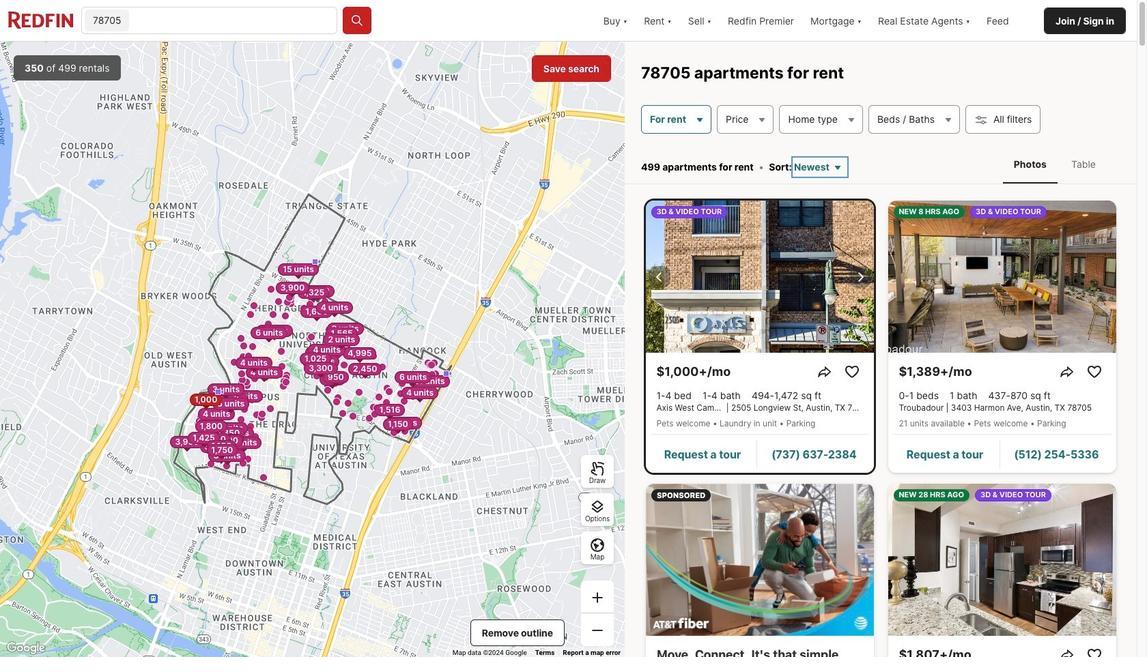 Task type: locate. For each thing, give the bounding box(es) containing it.
tab list
[[990, 145, 1121, 184]]

toggle search results table view tab
[[1061, 147, 1107, 181]]

None search field
[[132, 8, 337, 35]]

submit search image
[[350, 14, 364, 27]]

ad element
[[646, 485, 874, 658]]



Task type: describe. For each thing, give the bounding box(es) containing it.
toggle search results photos view tab
[[1003, 147, 1058, 181]]

map region
[[0, 42, 625, 658]]

google image
[[3, 640, 49, 658]]

advertisement image
[[639, 479, 881, 658]]



Task type: vqa. For each thing, say whether or not it's contained in the screenshot.
High School: James Lawson High School
no



